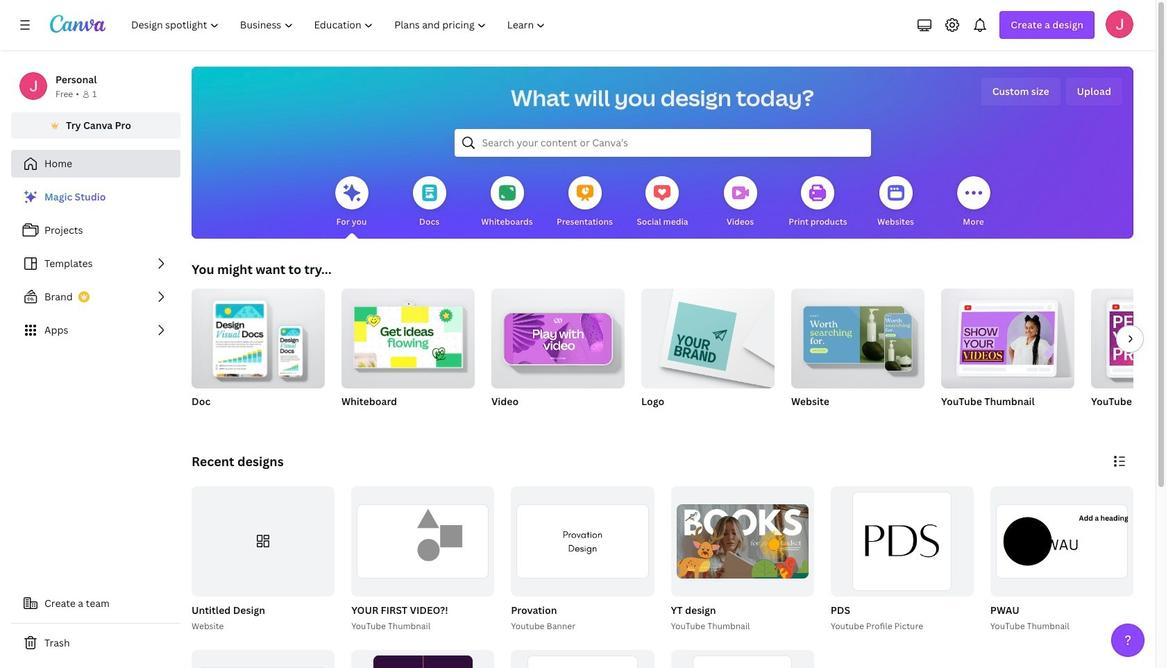 Task type: describe. For each thing, give the bounding box(es) containing it.
james peterson image
[[1106, 10, 1134, 38]]

Search search field
[[482, 130, 843, 156]]



Task type: vqa. For each thing, say whether or not it's contained in the screenshot.
Uploaded media "image"
no



Task type: locate. For each thing, give the bounding box(es) containing it.
None search field
[[454, 129, 871, 157]]

group
[[492, 283, 625, 426], [492, 283, 625, 389], [642, 283, 775, 426], [642, 283, 775, 389], [792, 283, 925, 426], [792, 283, 925, 389], [942, 283, 1075, 426], [942, 283, 1075, 389], [192, 289, 325, 426], [342, 289, 475, 426], [1091, 289, 1166, 426], [1091, 289, 1166, 389], [189, 487, 335, 634], [192, 487, 335, 597], [349, 487, 495, 634], [351, 487, 495, 597], [508, 487, 654, 634], [511, 487, 654, 597], [668, 487, 814, 634], [671, 487, 814, 597], [828, 487, 974, 634], [831, 487, 974, 597], [988, 487, 1134, 634], [991, 487, 1134, 597], [351, 650, 495, 669], [511, 650, 654, 669], [671, 650, 814, 669]]

list
[[11, 183, 181, 344]]

top level navigation element
[[122, 11, 558, 39]]



